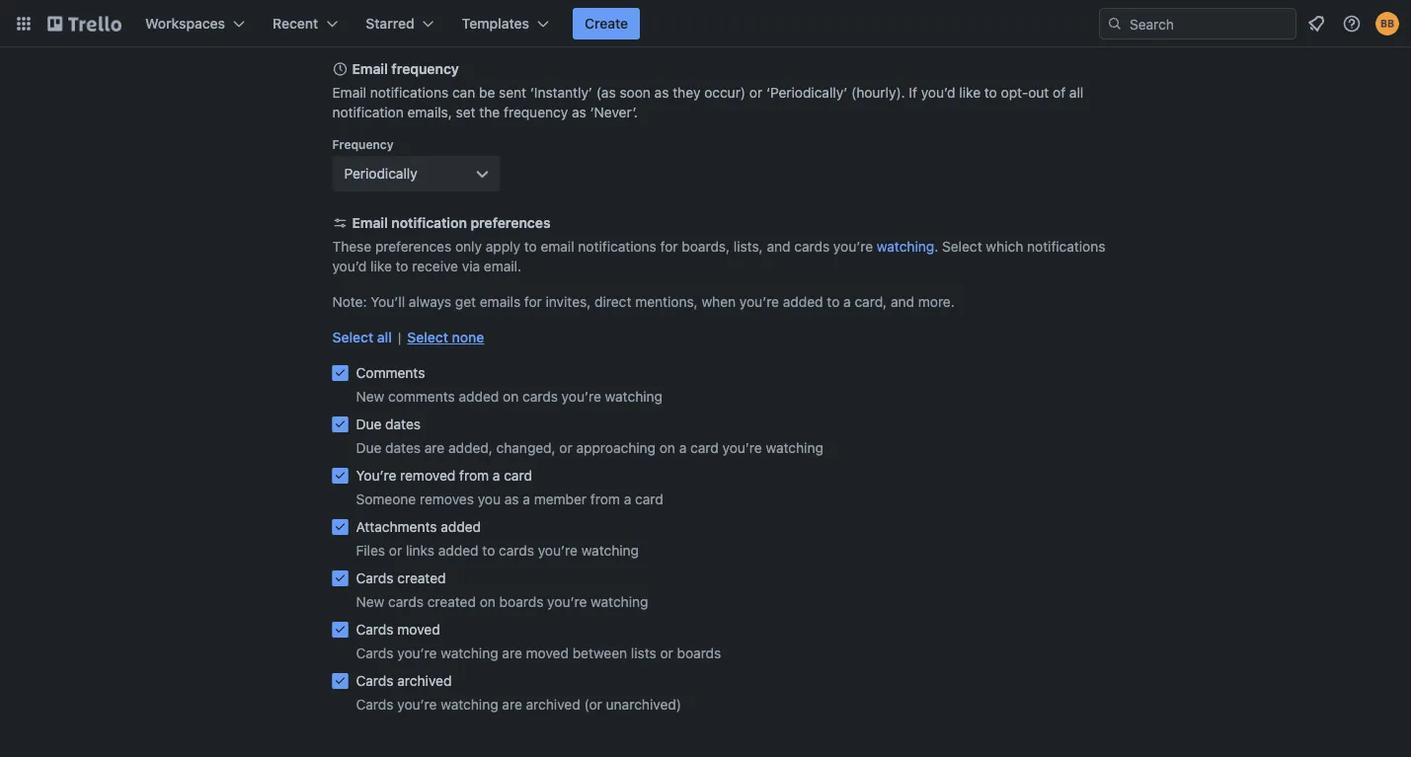 Task type: describe. For each thing, give the bounding box(es) containing it.
email.
[[484, 258, 522, 275]]

cards for cards you're watching are archived (or unarchived)
[[356, 697, 394, 713]]

recent
[[273, 15, 318, 32]]

1 vertical spatial on
[[660, 440, 676, 456]]

when
[[702, 294, 736, 310]]

which
[[986, 239, 1024, 255]]

soon
[[620, 84, 651, 101]]

someone removes you as a member from a card
[[356, 491, 664, 508]]

'instantly'
[[530, 84, 593, 101]]

set
[[456, 104, 476, 121]]

on for boards
[[480, 594, 496, 611]]

or right changed,
[[560, 440, 573, 456]]

attachments
[[356, 519, 437, 535]]

email for email frequency
[[352, 61, 388, 77]]

open information menu image
[[1343, 14, 1362, 34]]

recent button
[[261, 8, 350, 40]]

select all button
[[332, 328, 392, 348]]

cards moved
[[356, 622, 440, 638]]

removes
[[420, 491, 474, 508]]

(hourly).
[[852, 84, 906, 101]]

back to home image
[[47, 8, 122, 40]]

1 horizontal spatial select
[[407, 329, 449, 346]]

note:
[[332, 294, 367, 310]]

files
[[356, 543, 385, 559]]

these preferences only apply to email notifications for boards, lists, and cards you're watching
[[332, 239, 935, 255]]

2 horizontal spatial as
[[655, 84, 669, 101]]

frequency inside email notifications can be sent 'instantly' (as soon as they occur) or 'periodically' (hourly). if you'd like to opt-out of all notification emails, set the frequency as 'never'.
[[504, 104, 568, 121]]

a up you
[[493, 468, 500, 484]]

cards down someone removes you as a member from a card
[[499, 543, 534, 559]]

or inside email notifications can be sent 'instantly' (as soon as they occur) or 'periodically' (hourly). if you'd like to opt-out of all notification emails, set the frequency as 'never'.
[[750, 84, 763, 101]]

lists
[[631, 646, 657, 662]]

get
[[455, 294, 476, 310]]

via
[[462, 258, 480, 275]]

only
[[455, 239, 482, 255]]

are for cards moved
[[502, 646, 522, 662]]

links
[[406, 543, 435, 559]]

0 vertical spatial boards
[[500, 594, 544, 611]]

comments
[[388, 389, 455, 405]]

or down "attachments"
[[389, 543, 402, 559]]

select none button
[[407, 328, 484, 348]]

invites,
[[546, 294, 591, 310]]

files or links added to cards you're watching
[[356, 543, 639, 559]]

0 vertical spatial card
[[691, 440, 719, 456]]

dates for due dates
[[385, 416, 421, 433]]

0 horizontal spatial card
[[504, 468, 532, 484]]

to inside email notifications can be sent 'instantly' (as soon as they occur) or 'periodically' (hourly). if you'd like to opt-out of all notification emails, set the frequency as 'never'.
[[985, 84, 998, 101]]

cards archived
[[356, 673, 452, 690]]

due for due dates
[[356, 416, 382, 433]]

unarchived)
[[606, 697, 682, 713]]

like inside email notifications can be sent 'instantly' (as soon as they occur) or 'periodically' (hourly). if you'd like to opt-out of all notification emails, set the frequency as 'never'.
[[960, 84, 981, 101]]

starred
[[366, 15, 415, 32]]

opt-
[[1001, 84, 1029, 101]]

approaching
[[576, 440, 656, 456]]

templates
[[462, 15, 530, 32]]

'never'.
[[590, 104, 638, 121]]

workspaces
[[145, 15, 225, 32]]

cards right lists,
[[795, 239, 830, 255]]

or right lists
[[660, 646, 674, 662]]

1 vertical spatial created
[[427, 594, 476, 611]]

.
[[935, 239, 939, 255]]

create button
[[573, 8, 640, 40]]

templates button
[[450, 8, 561, 40]]

emails
[[480, 294, 521, 310]]

always
[[409, 294, 452, 310]]

workspaces button
[[133, 8, 257, 40]]

you're
[[356, 468, 396, 484]]

due dates
[[356, 416, 421, 433]]

1 vertical spatial preferences
[[375, 239, 452, 255]]

0 horizontal spatial select
[[332, 329, 374, 346]]

out
[[1029, 84, 1049, 101]]

added down the removes
[[441, 519, 481, 535]]

new for new comments added on cards you're watching
[[356, 389, 385, 405]]

removed
[[400, 468, 456, 484]]

1 horizontal spatial moved
[[526, 646, 569, 662]]

new for new cards created on boards you're watching
[[356, 594, 385, 611]]

notifications inside email notifications can be sent 'instantly' (as soon as they occur) or 'periodically' (hourly). if you'd like to opt-out of all notification emails, set the frequency as 'never'.
[[370, 84, 449, 101]]

cards for cards created
[[356, 570, 394, 587]]

apply
[[486, 239, 521, 255]]

frequency
[[332, 137, 394, 151]]

between
[[573, 646, 627, 662]]

added left card,
[[783, 294, 824, 310]]

0 horizontal spatial archived
[[397, 673, 452, 690]]

'periodically'
[[767, 84, 848, 101]]

(or
[[584, 697, 602, 713]]

due dates are added, changed, or approaching on a card you're watching
[[356, 440, 824, 456]]

email notifications can be sent 'instantly' (as soon as they occur) or 'periodically' (hourly). if you'd like to opt-out of all notification emails, set the frequency as 'never'.
[[332, 84, 1084, 121]]

select inside . select which notifications you'd like to receive via email.
[[942, 239, 983, 255]]

cards created
[[356, 570, 446, 587]]

search image
[[1107, 16, 1123, 32]]

if
[[909, 84, 918, 101]]

(as
[[596, 84, 616, 101]]

1 horizontal spatial card
[[635, 491, 664, 508]]

card,
[[855, 294, 887, 310]]

more.
[[919, 294, 955, 310]]

boards,
[[682, 239, 730, 255]]

cards you're watching are moved between lists or boards
[[356, 646, 721, 662]]

of
[[1053, 84, 1066, 101]]

notification inside email notifications can be sent 'instantly' (as soon as they occur) or 'periodically' (hourly). if you'd like to opt-out of all notification emails, set the frequency as 'never'.
[[332, 104, 404, 121]]

comments
[[356, 365, 425, 381]]

0 vertical spatial for
[[661, 239, 678, 255]]

1 vertical spatial and
[[891, 294, 915, 310]]

email notification preferences
[[352, 215, 551, 231]]

cards up changed,
[[523, 389, 558, 405]]

0 horizontal spatial as
[[505, 491, 519, 508]]

0 horizontal spatial frequency
[[392, 61, 459, 77]]

be
[[479, 84, 495, 101]]



Task type: locate. For each thing, give the bounding box(es) containing it.
email up frequency
[[332, 84, 367, 101]]

2 vertical spatial on
[[480, 594, 496, 611]]

0 vertical spatial as
[[655, 84, 669, 101]]

notifications
[[370, 84, 449, 101], [578, 239, 657, 255], [1027, 239, 1106, 255]]

1 horizontal spatial boards
[[677, 646, 721, 662]]

as
[[655, 84, 669, 101], [572, 104, 587, 121], [505, 491, 519, 508]]

or
[[750, 84, 763, 101], [560, 440, 573, 456], [389, 543, 402, 559], [660, 646, 674, 662]]

1 vertical spatial due
[[356, 440, 382, 456]]

notifications down email frequency
[[370, 84, 449, 101]]

added,
[[449, 440, 493, 456]]

to
[[985, 84, 998, 101], [524, 239, 537, 255], [396, 258, 409, 275], [827, 294, 840, 310], [482, 543, 495, 559]]

select
[[942, 239, 983, 255], [332, 329, 374, 346], [407, 329, 449, 346]]

you
[[478, 491, 501, 508]]

like inside . select which notifications you'd like to receive via email.
[[371, 258, 392, 275]]

all
[[1070, 84, 1084, 101], [377, 329, 392, 346]]

cards for cards moved
[[356, 622, 394, 638]]

create
[[585, 15, 628, 32]]

a left card,
[[844, 294, 851, 310]]

2 vertical spatial are
[[502, 697, 522, 713]]

notification
[[332, 104, 404, 121], [392, 215, 467, 231]]

all right of
[[1070, 84, 1084, 101]]

0 horizontal spatial like
[[371, 258, 392, 275]]

moved
[[397, 622, 440, 638], [526, 646, 569, 662]]

0 horizontal spatial and
[[767, 239, 791, 255]]

due
[[356, 416, 382, 433], [356, 440, 382, 456]]

primary element
[[0, 0, 1412, 47]]

0 vertical spatial preferences
[[471, 215, 551, 231]]

1 vertical spatial like
[[371, 258, 392, 275]]

watching
[[877, 239, 935, 255], [605, 389, 663, 405], [766, 440, 824, 456], [582, 543, 639, 559], [591, 594, 649, 611], [441, 646, 499, 662], [441, 697, 499, 713]]

0 horizontal spatial you'd
[[332, 258, 367, 275]]

select down note:
[[332, 329, 374, 346]]

for right emails
[[524, 294, 542, 310]]

archived down cards moved
[[397, 673, 452, 690]]

preferences
[[471, 215, 551, 231], [375, 239, 452, 255]]

archived left the (or
[[526, 697, 581, 713]]

2 horizontal spatial card
[[691, 440, 719, 456]]

5 cards from the top
[[356, 697, 394, 713]]

2 horizontal spatial on
[[660, 440, 676, 456]]

2 vertical spatial card
[[635, 491, 664, 508]]

these
[[332, 239, 372, 255]]

email frequency
[[352, 61, 459, 77]]

created down links
[[397, 570, 446, 587]]

frequency
[[392, 61, 459, 77], [504, 104, 568, 121]]

card up someone removes you as a member from a card
[[504, 468, 532, 484]]

new
[[356, 389, 385, 405], [356, 594, 385, 611]]

periodically
[[344, 165, 418, 182]]

new cards created on boards you're watching
[[356, 594, 649, 611]]

and
[[767, 239, 791, 255], [891, 294, 915, 310]]

added up added,
[[459, 389, 499, 405]]

0 vertical spatial dates
[[385, 416, 421, 433]]

are up removed
[[425, 440, 445, 456]]

notifications right which
[[1027, 239, 1106, 255]]

1 vertical spatial archived
[[526, 697, 581, 713]]

a down approaching
[[624, 491, 632, 508]]

email
[[352, 61, 388, 77], [332, 84, 367, 101], [352, 215, 388, 231]]

notification up the receive
[[392, 215, 467, 231]]

emails,
[[408, 104, 452, 121]]

0 vertical spatial created
[[397, 570, 446, 587]]

all left | on the left top of the page
[[377, 329, 392, 346]]

from down added,
[[459, 468, 489, 484]]

0 horizontal spatial moved
[[397, 622, 440, 638]]

the
[[480, 104, 500, 121]]

1 vertical spatial dates
[[385, 440, 421, 456]]

1 due from the top
[[356, 416, 382, 433]]

new comments added on cards you're watching
[[356, 389, 663, 405]]

like down these at the top left of the page
[[371, 258, 392, 275]]

2 new from the top
[[356, 594, 385, 611]]

select all | select none
[[332, 329, 484, 346]]

0 vertical spatial from
[[459, 468, 489, 484]]

2 vertical spatial email
[[352, 215, 388, 231]]

on down files or links added to cards you're watching
[[480, 594, 496, 611]]

0 vertical spatial on
[[503, 389, 519, 405]]

1 vertical spatial are
[[502, 646, 522, 662]]

card down approaching
[[635, 491, 664, 508]]

on
[[503, 389, 519, 405], [660, 440, 676, 456], [480, 594, 496, 611]]

email down starred
[[352, 61, 388, 77]]

as left they
[[655, 84, 669, 101]]

you're
[[834, 239, 873, 255], [740, 294, 779, 310], [562, 389, 601, 405], [723, 440, 762, 456], [538, 543, 578, 559], [547, 594, 587, 611], [397, 646, 437, 662], [397, 697, 437, 713]]

on up changed,
[[503, 389, 519, 405]]

0 vertical spatial notification
[[332, 104, 404, 121]]

archived
[[397, 673, 452, 690], [526, 697, 581, 713]]

0 horizontal spatial for
[[524, 294, 542, 310]]

added right links
[[438, 543, 479, 559]]

2 vertical spatial as
[[505, 491, 519, 508]]

on for cards
[[503, 389, 519, 405]]

Search field
[[1123, 9, 1296, 39]]

to left opt- in the right top of the page
[[985, 84, 998, 101]]

1 horizontal spatial and
[[891, 294, 915, 310]]

changed,
[[496, 440, 556, 456]]

they
[[673, 84, 701, 101]]

1 vertical spatial new
[[356, 594, 385, 611]]

frequency up emails,
[[392, 61, 459, 77]]

1 vertical spatial moved
[[526, 646, 569, 662]]

preferences up apply
[[471, 215, 551, 231]]

notifications inside . select which notifications you'd like to receive via email.
[[1027, 239, 1106, 255]]

you'd
[[921, 84, 956, 101], [332, 258, 367, 275]]

0 vertical spatial like
[[960, 84, 981, 101]]

moved left between
[[526, 646, 569, 662]]

cards for cards archived
[[356, 673, 394, 690]]

are down 'cards you're watching are moved between lists or boards'
[[502, 697, 522, 713]]

you'd down these at the top left of the page
[[332, 258, 367, 275]]

attachments added
[[356, 519, 481, 535]]

1 horizontal spatial from
[[591, 491, 620, 508]]

email for email notification preferences
[[352, 215, 388, 231]]

0 horizontal spatial boards
[[500, 594, 544, 611]]

you'd inside email notifications can be sent 'instantly' (as soon as they occur) or 'periodically' (hourly). if you'd like to opt-out of all notification emails, set the frequency as 'never'.
[[921, 84, 956, 101]]

someone
[[356, 491, 416, 508]]

a left member
[[523, 491, 530, 508]]

email inside email notifications can be sent 'instantly' (as soon as they occur) or 'periodically' (hourly). if you'd like to opt-out of all notification emails, set the frequency as 'never'.
[[332, 84, 367, 101]]

card
[[691, 440, 719, 456], [504, 468, 532, 484], [635, 491, 664, 508]]

0 horizontal spatial preferences
[[375, 239, 452, 255]]

1 horizontal spatial for
[[661, 239, 678, 255]]

receive
[[412, 258, 458, 275]]

1 dates from the top
[[385, 416, 421, 433]]

on right approaching
[[660, 440, 676, 456]]

1 vertical spatial from
[[591, 491, 620, 508]]

are for cards archived
[[502, 697, 522, 713]]

0 vertical spatial you'd
[[921, 84, 956, 101]]

watching link
[[877, 239, 935, 255]]

as down 'instantly'
[[572, 104, 587, 121]]

0 vertical spatial frequency
[[392, 61, 459, 77]]

or right occur)
[[750, 84, 763, 101]]

to left email
[[524, 239, 537, 255]]

new down comments
[[356, 389, 385, 405]]

2 horizontal spatial select
[[942, 239, 983, 255]]

select right .
[[942, 239, 983, 255]]

1 vertical spatial boards
[[677, 646, 721, 662]]

2 due from the top
[[356, 440, 382, 456]]

occur)
[[705, 84, 746, 101]]

bob builder (bobbuilder40) image
[[1376, 12, 1400, 36]]

are up cards you're watching are archived (or unarchived)
[[502, 646, 522, 662]]

like left opt- in the right top of the page
[[960, 84, 981, 101]]

0 vertical spatial moved
[[397, 622, 440, 638]]

cards for cards you're watching are moved between lists or boards
[[356, 646, 394, 662]]

1 horizontal spatial you'd
[[921, 84, 956, 101]]

due for due dates are added, changed, or approaching on a card you're watching
[[356, 440, 382, 456]]

starred button
[[354, 8, 446, 40]]

1 horizontal spatial preferences
[[471, 215, 551, 231]]

can
[[452, 84, 475, 101]]

2 dates from the top
[[385, 440, 421, 456]]

moved up cards archived
[[397, 622, 440, 638]]

mentions,
[[635, 294, 698, 310]]

email up these at the top left of the page
[[352, 215, 388, 231]]

0 horizontal spatial on
[[480, 594, 496, 611]]

|
[[398, 329, 401, 346]]

1 horizontal spatial notifications
[[578, 239, 657, 255]]

created
[[397, 570, 446, 587], [427, 594, 476, 611]]

note: you'll always get emails for invites, direct mentions, when you're added to a card, and more.
[[332, 294, 955, 310]]

dates
[[385, 416, 421, 433], [385, 440, 421, 456]]

added
[[783, 294, 824, 310], [459, 389, 499, 405], [441, 519, 481, 535], [438, 543, 479, 559]]

new down the cards created
[[356, 594, 385, 611]]

0 vertical spatial due
[[356, 416, 382, 433]]

3 cards from the top
[[356, 646, 394, 662]]

none
[[452, 329, 484, 346]]

0 vertical spatial new
[[356, 389, 385, 405]]

all inside email notifications can be sent 'instantly' (as soon as they occur) or 'periodically' (hourly). if you'd like to opt-out of all notification emails, set the frequency as 'never'.
[[1070, 84, 1084, 101]]

1 vertical spatial card
[[504, 468, 532, 484]]

1 horizontal spatial as
[[572, 104, 587, 121]]

0 horizontal spatial notifications
[[370, 84, 449, 101]]

. select which notifications you'd like to receive via email.
[[332, 239, 1106, 275]]

and right card,
[[891, 294, 915, 310]]

1 vertical spatial as
[[572, 104, 587, 121]]

4 cards from the top
[[356, 673, 394, 690]]

email for email notifications can be sent 'instantly' (as soon as they occur) or 'periodically' (hourly). if you'd like to opt-out of all notification emails, set the frequency as 'never'.
[[332, 84, 367, 101]]

cards
[[795, 239, 830, 255], [523, 389, 558, 405], [499, 543, 534, 559], [388, 594, 424, 611]]

1 vertical spatial all
[[377, 329, 392, 346]]

1 horizontal spatial on
[[503, 389, 519, 405]]

1 vertical spatial for
[[524, 294, 542, 310]]

0 vertical spatial email
[[352, 61, 388, 77]]

lists,
[[734, 239, 763, 255]]

2 cards from the top
[[356, 622, 394, 638]]

dates down the due dates
[[385, 440, 421, 456]]

1 horizontal spatial archived
[[526, 697, 581, 713]]

as right you
[[505, 491, 519, 508]]

1 horizontal spatial like
[[960, 84, 981, 101]]

0 horizontal spatial all
[[377, 329, 392, 346]]

to left the receive
[[396, 258, 409, 275]]

1 cards from the top
[[356, 570, 394, 587]]

select right | on the left top of the page
[[407, 329, 449, 346]]

dates for due dates are added, changed, or approaching on a card you're watching
[[385, 440, 421, 456]]

frequency down sent
[[504, 104, 568, 121]]

0 vertical spatial all
[[1070, 84, 1084, 101]]

created down the cards created
[[427, 594, 476, 611]]

you're removed from a card
[[356, 468, 532, 484]]

from right member
[[591, 491, 620, 508]]

and right lists,
[[767, 239, 791, 255]]

you'd inside . select which notifications you'd like to receive via email.
[[332, 258, 367, 275]]

dates down comments
[[385, 416, 421, 433]]

0 horizontal spatial from
[[459, 468, 489, 484]]

to left card,
[[827, 294, 840, 310]]

direct
[[595, 294, 632, 310]]

are
[[425, 440, 445, 456], [502, 646, 522, 662], [502, 697, 522, 713]]

0 vertical spatial and
[[767, 239, 791, 255]]

cards you're watching are archived (or unarchived)
[[356, 697, 682, 713]]

1 horizontal spatial all
[[1070, 84, 1084, 101]]

to down you
[[482, 543, 495, 559]]

1 horizontal spatial frequency
[[504, 104, 568, 121]]

0 vertical spatial are
[[425, 440, 445, 456]]

preferences up the receive
[[375, 239, 452, 255]]

a
[[844, 294, 851, 310], [679, 440, 687, 456], [493, 468, 500, 484], [523, 491, 530, 508], [624, 491, 632, 508]]

notification up frequency
[[332, 104, 404, 121]]

1 vertical spatial email
[[332, 84, 367, 101]]

0 notifications image
[[1305, 12, 1329, 36]]

boards right lists
[[677, 646, 721, 662]]

2 horizontal spatial notifications
[[1027, 239, 1106, 255]]

1 vertical spatial you'd
[[332, 258, 367, 275]]

card right approaching
[[691, 440, 719, 456]]

a right approaching
[[679, 440, 687, 456]]

sent
[[499, 84, 527, 101]]

you'll
[[371, 294, 405, 310]]

email
[[541, 239, 575, 255]]

boards up 'cards you're watching are moved between lists or boards'
[[500, 594, 544, 611]]

notifications up direct at the top of page
[[578, 239, 657, 255]]

0 vertical spatial archived
[[397, 673, 452, 690]]

to inside . select which notifications you'd like to receive via email.
[[396, 258, 409, 275]]

you'd right if
[[921, 84, 956, 101]]

1 new from the top
[[356, 389, 385, 405]]

boards
[[500, 594, 544, 611], [677, 646, 721, 662]]

for left boards,
[[661, 239, 678, 255]]

member
[[534, 491, 587, 508]]

1 vertical spatial frequency
[[504, 104, 568, 121]]

cards down the cards created
[[388, 594, 424, 611]]

1 vertical spatial notification
[[392, 215, 467, 231]]



Task type: vqa. For each thing, say whether or not it's contained in the screenshot.


